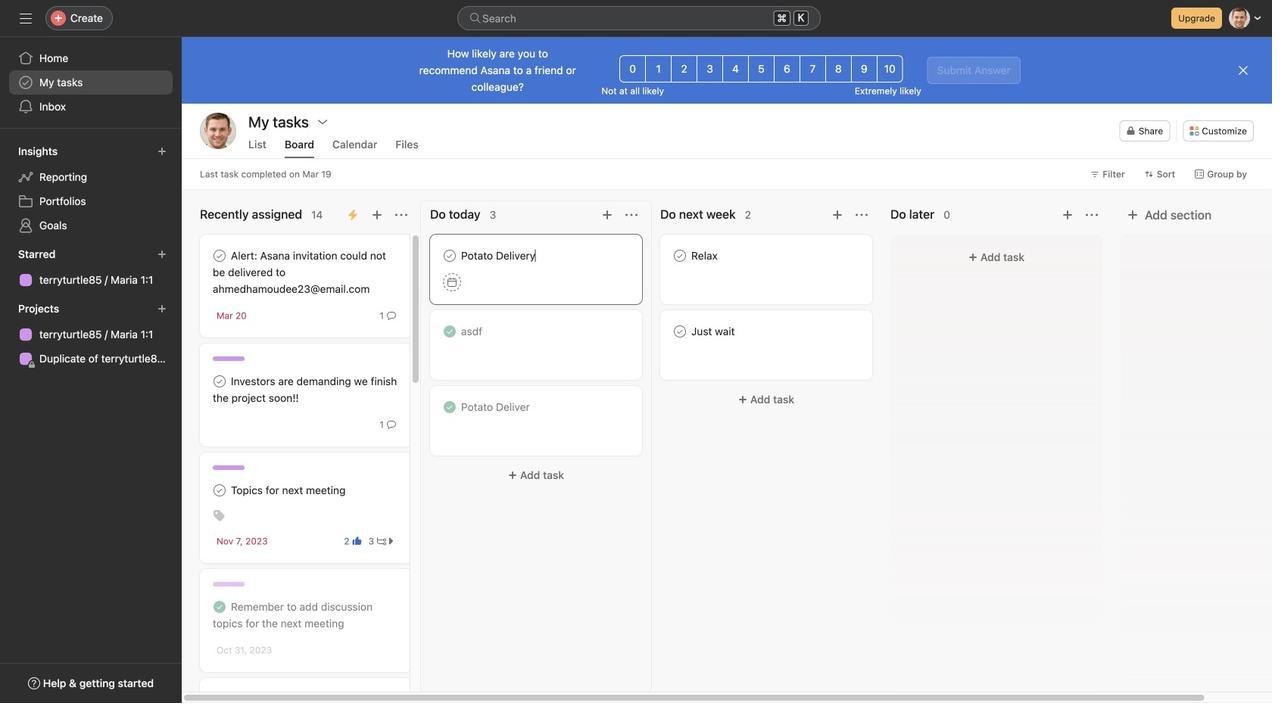 Task type: locate. For each thing, give the bounding box(es) containing it.
more section actions image
[[395, 209, 407, 221], [626, 209, 638, 221]]

0 vertical spatial 1 comment image
[[387, 311, 396, 320]]

add items to starred image
[[158, 250, 167, 259]]

add task image
[[371, 209, 383, 221], [601, 209, 613, 221], [1062, 209, 1074, 221]]

0 vertical spatial completed image
[[441, 323, 459, 341]]

1 completed image from the top
[[441, 323, 459, 341]]

Search tasks, projects, and more text field
[[457, 6, 821, 30]]

rules for recently assigned image
[[347, 209, 359, 221]]

Mark complete checkbox
[[211, 247, 229, 265], [441, 247, 459, 265], [211, 373, 229, 391], [211, 691, 229, 704]]

Write a task name text field
[[443, 248, 629, 264]]

starred element
[[0, 241, 182, 295]]

completed image for 2nd completed checkbox
[[441, 398, 459, 417]]

2 completed image from the top
[[441, 398, 459, 417]]

completed image for 2nd completed checkbox from the bottom
[[441, 323, 459, 341]]

2 horizontal spatial add task image
[[1062, 209, 1074, 221]]

None radio
[[671, 55, 698, 83], [723, 55, 749, 83], [748, 55, 775, 83], [774, 55, 800, 83], [851, 55, 878, 83], [671, 55, 698, 83], [723, 55, 749, 83], [748, 55, 775, 83], [774, 55, 800, 83], [851, 55, 878, 83]]

1 horizontal spatial add task image
[[601, 209, 613, 221]]

mark complete image
[[441, 247, 459, 265], [671, 247, 689, 265], [211, 373, 229, 391], [211, 482, 229, 500]]

Mark complete checkbox
[[671, 247, 689, 265], [671, 323, 689, 341], [211, 482, 229, 500]]

0 horizontal spatial more section actions image
[[395, 209, 407, 221]]

None field
[[457, 6, 821, 30]]

option group
[[620, 55, 903, 83]]

None radio
[[620, 55, 646, 83], [645, 55, 672, 83], [697, 55, 723, 83], [800, 55, 826, 83], [825, 55, 852, 83], [877, 55, 903, 83], [620, 55, 646, 83], [645, 55, 672, 83], [697, 55, 723, 83], [800, 55, 826, 83], [825, 55, 852, 83], [877, 55, 903, 83]]

hide sidebar image
[[20, 12, 32, 24]]

3 add task image from the left
[[1062, 209, 1074, 221]]

2 vertical spatial mark complete image
[[211, 691, 229, 704]]

completed image
[[211, 598, 229, 617]]

1 comment image
[[387, 311, 396, 320], [387, 420, 396, 429]]

2 more section actions image from the left
[[626, 209, 638, 221]]

0 horizontal spatial add task image
[[371, 209, 383, 221]]

1 vertical spatial completed checkbox
[[441, 398, 459, 417]]

projects element
[[0, 295, 182, 374]]

2 completed checkbox from the top
[[441, 398, 459, 417]]

1 completed checkbox from the top
[[441, 323, 459, 341]]

Completed checkbox
[[441, 323, 459, 341], [441, 398, 459, 417]]

completed image
[[441, 323, 459, 341], [441, 398, 459, 417]]

1 more section actions image from the left
[[395, 209, 407, 221]]

mark complete image
[[211, 247, 229, 265], [671, 323, 689, 341], [211, 691, 229, 704]]

1 vertical spatial 1 comment image
[[387, 420, 396, 429]]

2 vertical spatial mark complete checkbox
[[211, 482, 229, 500]]

1 vertical spatial completed image
[[441, 398, 459, 417]]

0 vertical spatial completed checkbox
[[441, 323, 459, 341]]

1 horizontal spatial more section actions image
[[626, 209, 638, 221]]



Task type: vqa. For each thing, say whether or not it's contained in the screenshot.
top updates
no



Task type: describe. For each thing, give the bounding box(es) containing it.
1 add task image from the left
[[371, 209, 383, 221]]

view profile settings image
[[200, 113, 236, 149]]

add task image
[[832, 209, 844, 221]]

dismiss image
[[1238, 64, 1250, 76]]

2 likes. you liked this task image
[[353, 537, 362, 546]]

new insights image
[[158, 147, 167, 156]]

1 1 comment image from the top
[[387, 311, 396, 320]]

Completed checkbox
[[211, 598, 229, 617]]

1 vertical spatial mark complete image
[[671, 323, 689, 341]]

0 vertical spatial mark complete image
[[211, 247, 229, 265]]

0 vertical spatial mark complete checkbox
[[671, 247, 689, 265]]

insights element
[[0, 138, 182, 241]]

new project or portfolio image
[[158, 304, 167, 314]]

global element
[[0, 37, 182, 128]]

show options image
[[316, 116, 329, 128]]

1 vertical spatial mark complete checkbox
[[671, 323, 689, 341]]

2 add task image from the left
[[601, 209, 613, 221]]

2 1 comment image from the top
[[387, 420, 396, 429]]



